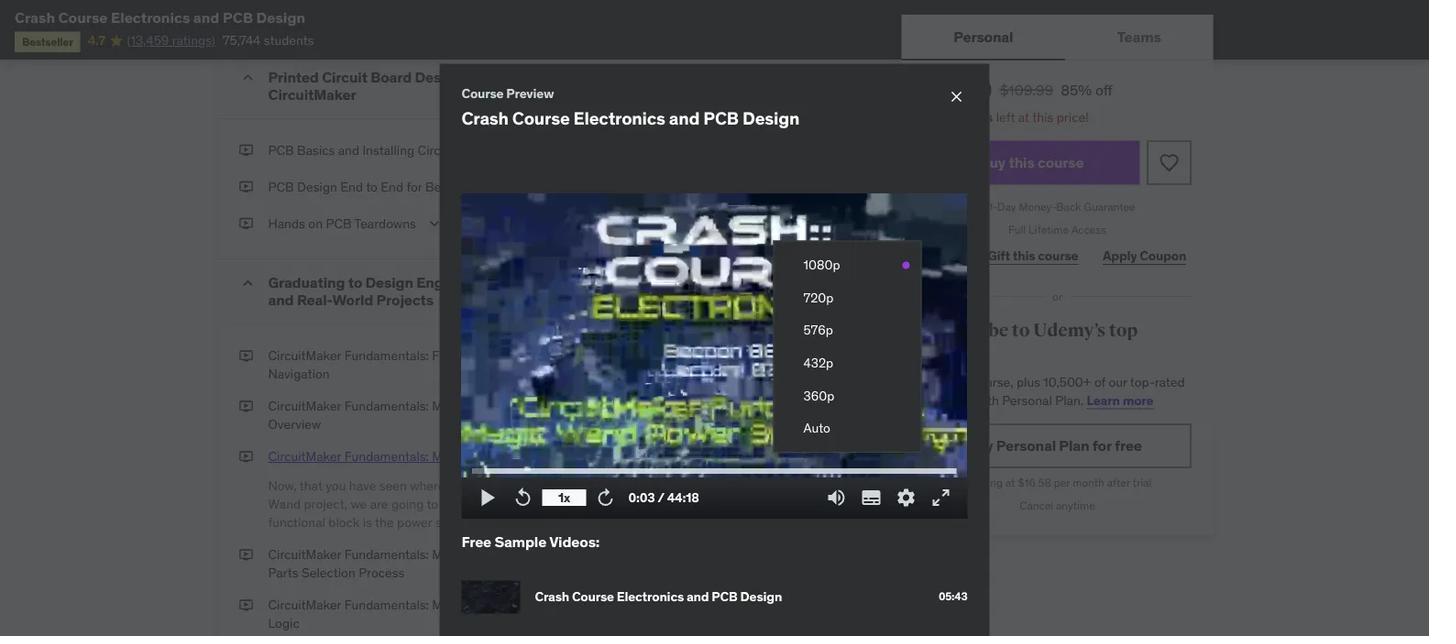Task type: describe. For each thing, give the bounding box(es) containing it.
0:03
[[629, 489, 655, 506]]

1 horizontal spatial preview
[[729, 449, 775, 465]]

30:39
[[801, 347, 835, 364]]

0:03 / 44:18
[[629, 489, 700, 506]]

cancel
[[1020, 499, 1054, 513]]

circuitmaker fundamentals: magic wand 555 timer design & parts selection process
[[268, 547, 617, 581]]

scratch.
[[514, 496, 559, 512]]

get this course, plus 10,500+ of our top-rated courses, with personal plan.
[[924, 374, 1185, 408]]

design inside printed circuit board design and technology with circuitmaker
[[415, 67, 463, 86]]

apply coupon button
[[1098, 238, 1192, 274]]

world
[[332, 291, 373, 310]]

fundamentals: for circuitmaker fundamentals: forking projects and basic navigation
[[345, 347, 429, 364]]

circuitmaker inside 'circuitmaker fundamentals: magic wand counter and decoder logic'
[[268, 597, 341, 614]]

have
[[349, 478, 376, 495]]

this for get
[[948, 374, 969, 390]]

first.
[[589, 514, 615, 530]]

starting
[[964, 476, 1003, 490]]

01:07:43
[[785, 215, 835, 232]]

circuitmaker fundamentals: magic wand...power supply design
[[268, 449, 633, 465]]

the
[[562, 496, 583, 512]]

wand for circuitmaker fundamentals: magic wand counter and decoder logic
[[470, 597, 502, 614]]

top-
[[1131, 374, 1155, 390]]

fundamentals: for circuitmaker fundamentals: magic wand schematic/pcb overview
[[345, 398, 429, 415]]

beginners
[[425, 178, 484, 195]]

buy this course button
[[924, 141, 1140, 185]]

from
[[484, 496, 511, 512]]

75,744
[[223, 32, 261, 49]]

schematic/pcb
[[505, 398, 599, 415]]

apply
[[1103, 247, 1138, 264]]

supply,
[[435, 514, 475, 530]]

to inside graduating to design engineer: circuitmaker fundamentals and real-world projects
[[348, 273, 362, 292]]

1x button
[[542, 482, 586, 514]]

price!
[[1057, 109, 1089, 125]]

1 end from the left
[[341, 178, 363, 195]]

576p button
[[774, 314, 921, 347]]

wand...power
[[470, 449, 547, 465]]

2 vertical spatial electronics
[[617, 589, 684, 605]]

crash course electronics and pcb design dialog
[[440, 64, 990, 636]]

4.7
[[88, 32, 106, 49]]

buy
[[980, 153, 1006, 172]]

courses
[[924, 343, 990, 366]]

course for gift this course
[[1038, 247, 1079, 264]]

xsmall image for circuitmaker fundamentals: magic wand counter and decoder logic
[[239, 597, 254, 615]]

(13,459
[[127, 32, 169, 49]]

where
[[410, 478, 445, 495]]

small image
[[239, 274, 257, 293]]

360p
[[804, 387, 835, 404]]

forward 5 seconds image
[[595, 487, 617, 509]]

for inside 'try personal plan for free' link
[[1093, 436, 1112, 455]]

subscribe
[[924, 320, 1009, 342]]

magic inside now, that you have seen where we are going with the magic wand project, we are going to build it from scratch. the first functional block is the power supply, so let's design that first.
[[574, 478, 608, 495]]

1 xsmall image from the top
[[239, 141, 254, 159]]

2 end from the left
[[381, 178, 404, 195]]

rated
[[1155, 374, 1185, 390]]

555
[[505, 547, 528, 563]]

projects inside graduating to design engineer: circuitmaker fundamentals and real-world projects
[[377, 291, 434, 310]]

and inside 'circuitmaker fundamentals: magic wand counter and decoder logic'
[[555, 597, 576, 614]]

lifetime
[[1029, 223, 1069, 237]]

and inside course preview crash course electronics and pcb design
[[669, 107, 700, 129]]

1 horizontal spatial we
[[448, 478, 465, 495]]

course up 4.7
[[58, 8, 108, 27]]

plus
[[1017, 374, 1041, 390]]

basic
[[554, 347, 586, 364]]

hide lecture description image
[[642, 448, 661, 467]]

gift this course
[[988, 247, 1079, 264]]

per
[[1054, 476, 1071, 490]]

guarantee
[[1084, 200, 1136, 214]]

graduating to design engineer: circuitmaker fundamentals and real-world projects
[[268, 273, 673, 310]]

project,
[[304, 496, 348, 512]]

selection
[[302, 565, 356, 581]]

functional
[[268, 514, 326, 530]]

this for gift
[[1013, 247, 1036, 264]]

0 vertical spatial going
[[489, 478, 522, 495]]

0 vertical spatial for
[[407, 178, 422, 195]]

mute image
[[826, 487, 848, 509]]

crash inside course preview crash course electronics and pcb design
[[462, 107, 509, 129]]

hours
[[959, 109, 994, 125]]

3 xsmall image from the top
[[239, 347, 254, 365]]

magic for schematic/pcb
[[432, 398, 467, 415]]

projects inside 'circuitmaker fundamentals: forking projects and basic navigation'
[[479, 347, 527, 364]]

wand inside now, that you have seen where we are going with the magic wand project, we are going to build it from scratch. the first functional block is the power supply, so let's design that first.
[[268, 496, 301, 512]]

free
[[1115, 436, 1143, 455]]

1 horizontal spatial 44:18
[[804, 449, 835, 465]]

top
[[1109, 320, 1138, 342]]

now,
[[268, 478, 297, 495]]

forking
[[432, 347, 476, 364]]

circuitmaker inside "button"
[[268, 449, 341, 465]]

and inside graduating to design engineer: circuitmaker fundamentals and real-world projects
[[268, 291, 294, 310]]

xsmall image for 75,744 students
[[239, 9, 254, 27]]

printed
[[268, 67, 319, 86]]

navigation
[[268, 365, 330, 382]]

magic for supply
[[432, 449, 467, 465]]

44:18 inside crash course electronics and pcb design dialog
[[667, 489, 700, 506]]

1 vertical spatial are
[[370, 496, 388, 512]]

17hr
[[774, 275, 797, 291]]

teams
[[1118, 27, 1162, 46]]

xsmall image for pcb design end to end for beginners
[[239, 178, 254, 196]]

magic for counter
[[432, 597, 467, 614]]

gift this course link
[[983, 238, 1084, 274]]

first
[[586, 496, 609, 512]]

progress bar slider
[[473, 460, 957, 482]]

fundamentals
[[576, 273, 673, 292]]

fundamentals: for circuitmaker fundamentals: magic wand 555 timer design & parts selection process
[[345, 547, 429, 563]]

circuit
[[322, 67, 368, 86]]

5 xsmall image from the top
[[239, 546, 254, 564]]

this for buy
[[1009, 153, 1035, 172]]

so
[[479, 514, 492, 530]]

auto
[[804, 420, 831, 437]]

you
[[326, 478, 346, 495]]

10,500+
[[1044, 374, 1092, 390]]

fundamentals: for circuitmaker fundamentals: magic wand counter and decoder logic
[[345, 597, 429, 614]]

personal inside button
[[954, 27, 1014, 46]]

simulation
[[448, 9, 509, 26]]

30-day money-back guarantee full lifetime access
[[980, 200, 1136, 237]]

circuitmaker fundamentals: magic wand schematic/pcb overview
[[268, 398, 599, 433]]

25 lectures • 17hr 32min
[[701, 275, 835, 291]]

•
[[766, 275, 771, 291]]

720p button
[[774, 282, 921, 314]]

0 vertical spatial counter
[[268, 9, 314, 26]]

after
[[1108, 476, 1131, 490]]

course down simulation
[[462, 85, 504, 101]]

circuitmaker inside 'circuitmaker fundamentals: forking projects and basic navigation'
[[268, 347, 341, 364]]

block
[[329, 514, 360, 530]]

printed circuit board design and technology with circuitmaker
[[268, 67, 606, 104]]

design inside "button"
[[593, 449, 633, 465]]

process
[[359, 565, 405, 581]]

access
[[1072, 223, 1107, 237]]

circuitmaker fundamentals: magic wand...power supply design button
[[268, 448, 633, 470]]

course for buy this course
[[1038, 153, 1084, 172]]



Task type: locate. For each thing, give the bounding box(es) containing it.
logic
[[268, 615, 300, 632]]

1 vertical spatial that
[[563, 514, 586, 530]]

with inside printed circuit board design and technology with circuitmaker
[[576, 67, 606, 86]]

1 vertical spatial crash
[[462, 107, 509, 129]]

1 horizontal spatial counter
[[505, 597, 552, 614]]

circuitmaker up navigation
[[268, 347, 341, 364]]

technology
[[494, 67, 573, 86]]

wand for circuitmaker fundamentals: magic wand 555 timer design & parts selection process
[[470, 547, 502, 563]]

xsmall image
[[239, 141, 254, 159], [239, 178, 254, 196], [239, 398, 254, 416], [239, 597, 254, 615]]

that up project,
[[300, 478, 323, 495]]

basics
[[297, 142, 335, 158]]

seen
[[379, 478, 407, 495]]

xsmall image for circuitmaker fundamentals: magic wand schematic/pcb overview
[[239, 398, 254, 416]]

1 vertical spatial 44:18
[[667, 489, 700, 506]]

xsmall image for 27:18
[[239, 448, 254, 466]]

course
[[58, 8, 108, 27], [462, 85, 504, 101], [512, 107, 570, 129], [572, 589, 614, 605]]

1 horizontal spatial are
[[468, 478, 486, 495]]

1 horizontal spatial crash course electronics and pcb design
[[535, 589, 782, 605]]

course,
[[972, 374, 1014, 390]]

fundamentals: down 'circuitmaker fundamentals: forking projects and basic navigation'
[[345, 398, 429, 415]]

personal down plus
[[1003, 392, 1053, 408]]

anytime
[[1057, 499, 1096, 513]]

learn more
[[1087, 392, 1154, 408]]

engineer:
[[417, 273, 482, 292]]

with down course,
[[975, 392, 999, 408]]

wand inside "circuitmaker fundamentals: magic wand 555 timer design & parts selection process"
[[470, 547, 502, 563]]

teams button
[[1066, 15, 1214, 59]]

to down where
[[427, 496, 439, 512]]

teardowns
[[354, 215, 416, 232]]

course up back
[[1038, 153, 1084, 172]]

1 horizontal spatial projects
[[479, 347, 527, 364]]

1 vertical spatial at
[[1006, 476, 1016, 490]]

1 horizontal spatial going
[[489, 478, 522, 495]]

for left beginners
[[407, 178, 422, 195]]

circuitmaker up beginners
[[418, 142, 491, 158]]

wand down now,
[[268, 496, 301, 512]]

with left advanced
[[361, 9, 385, 26]]

2 xsmall image from the top
[[239, 215, 254, 233]]

circuitmaker up logic
[[268, 597, 341, 614]]

0 horizontal spatial are
[[370, 496, 388, 512]]

0 vertical spatial that
[[300, 478, 323, 495]]

resolution group
[[774, 249, 921, 445]]

this left the price!
[[1033, 109, 1054, 125]]

432p
[[804, 355, 834, 371]]

fundamentals: down world at the left of page
[[345, 347, 429, 364]]

at right left
[[1019, 109, 1030, 125]]

design inside "circuitmaker fundamentals: magic wand 555 timer design & parts selection process"
[[566, 547, 606, 563]]

magic inside "circuitmaker fundamentals: magic wand 555 timer design & parts selection process"
[[432, 547, 467, 563]]

course down printed circuit board design and technology with circuitmaker dropdown button
[[512, 107, 570, 129]]

supply
[[550, 449, 590, 465]]

2 fundamentals: from the top
[[345, 398, 429, 415]]

circuitmaker inside graduating to design engineer: circuitmaker fundamentals and real-world projects
[[485, 273, 573, 292]]

1 horizontal spatial end
[[381, 178, 404, 195]]

crash course electronics and pcb design inside dialog
[[535, 589, 782, 605]]

4 xsmall image from the top
[[239, 597, 254, 615]]

crash course electronics and pcb design up (13,459 ratings)
[[15, 8, 305, 27]]

projects right forking
[[479, 347, 527, 364]]

$15.99 $109.99 85% off
[[924, 76, 1113, 104]]

course down lifetime
[[1038, 247, 1079, 264]]

0 vertical spatial 44:18
[[804, 449, 835, 465]]

1 vertical spatial course
[[1038, 247, 1079, 264]]

with inside now, that you have seen where we are going with the magic wand project, we are going to build it from scratch. the first functional block is the power supply, so let's design that first.
[[525, 478, 549, 495]]

are up it
[[468, 478, 486, 495]]

0 horizontal spatial end
[[341, 178, 363, 195]]

1 vertical spatial personal
[[1003, 392, 1053, 408]]

free sample videos:
[[462, 533, 600, 552]]

1080p button
[[774, 249, 921, 282]]

to down pcb basics and installing circuitmaker
[[366, 178, 378, 195]]

4 fundamentals: from the top
[[345, 547, 429, 563]]

more
[[1123, 392, 1154, 408]]

hands
[[268, 215, 305, 232]]

magic inside circuitmaker fundamentals: magic wand schematic/pcb overview
[[432, 398, 467, 415]]

crash course electronics and pcb design down the &
[[535, 589, 782, 605]]

wand for circuitmaker fundamentals: magic wand schematic/pcb overview
[[470, 398, 502, 415]]

0 horizontal spatial the
[[375, 514, 394, 530]]

design inside graduating to design engineer: circuitmaker fundamentals and real-world projects
[[366, 273, 414, 292]]

settings image
[[896, 487, 918, 509]]

magic down 'circuitmaker fundamentals: forking projects and basic navigation'
[[432, 398, 467, 415]]

circuitmaker
[[268, 85, 356, 104], [418, 142, 491, 158], [485, 273, 573, 292], [268, 347, 341, 364], [268, 398, 341, 415], [268, 449, 341, 465], [268, 547, 341, 563], [268, 597, 341, 614]]

5 fundamentals: from the top
[[345, 597, 429, 614]]

0 horizontal spatial that
[[300, 478, 323, 495]]

going up power
[[392, 496, 424, 512]]

now, that you have seen where we are going with the magic wand project, we are going to build it from scratch. the first functional block is the power supply, so let's design that first.
[[268, 478, 615, 530]]

44:18 down the auto
[[804, 449, 835, 465]]

personal up the $16.58
[[997, 436, 1057, 455]]

0 horizontal spatial at
[[1006, 476, 1016, 490]]

and inside 'circuitmaker fundamentals: forking projects and basic navigation'
[[530, 347, 551, 364]]

udemy's
[[1034, 320, 1106, 342]]

1 vertical spatial we
[[351, 496, 367, 512]]

0 vertical spatial course
[[1038, 153, 1084, 172]]

electronics down printed circuit board design and technology with circuitmaker dropdown button
[[574, 107, 666, 129]]

2 vertical spatial crash
[[535, 589, 570, 605]]

off
[[1096, 80, 1113, 99]]

left
[[997, 109, 1016, 125]]

$16.58
[[1018, 476, 1052, 490]]

of
[[1095, 374, 1106, 390]]

close modal image
[[948, 87, 966, 106]]

hands on pcb teardowns
[[268, 215, 416, 232]]

learn
[[1087, 392, 1120, 408]]

to inside now, that you have seen where we are going with the magic wand project, we are going to build it from scratch. the first functional block is the power supply, so let's design that first.
[[427, 496, 439, 512]]

personal up $15.99
[[954, 27, 1014, 46]]

money-
[[1019, 200, 1057, 214]]

0 vertical spatial at
[[1019, 109, 1030, 125]]

/
[[658, 489, 665, 506]]

or
[[1053, 290, 1063, 304]]

projects right world at the left of page
[[377, 291, 434, 310]]

with right technology
[[576, 67, 606, 86]]

we
[[448, 478, 465, 495], [351, 496, 367, 512]]

1 vertical spatial the
[[375, 514, 394, 530]]

design inside course preview crash course electronics and pcb design
[[743, 107, 800, 129]]

wand left 555
[[470, 547, 502, 563]]

course
[[1038, 153, 1084, 172], [1038, 247, 1079, 264]]

design
[[522, 514, 560, 530]]

this right gift in the top of the page
[[1013, 247, 1036, 264]]

pcb
[[223, 8, 253, 27], [704, 107, 739, 129], [268, 142, 294, 158], [268, 178, 294, 195], [326, 215, 352, 232], [712, 589, 738, 605]]

1 horizontal spatial crash
[[462, 107, 509, 129]]

1 vertical spatial crash course electronics and pcb design
[[535, 589, 782, 605]]

circuitmaker inside printed circuit board design and technology with circuitmaker
[[268, 85, 356, 104]]

course inside gift this course link
[[1038, 247, 1079, 264]]

share
[[929, 247, 964, 264]]

learn more link
[[1087, 392, 1154, 408]]

this up courses,
[[948, 374, 969, 390]]

pcb inside course preview crash course electronics and pcb design
[[704, 107, 739, 129]]

rewind 5 seconds image
[[512, 487, 534, 509]]

decoder
[[579, 597, 628, 614]]

0 horizontal spatial preview
[[507, 85, 554, 101]]

counter down 555
[[505, 597, 552, 614]]

1 vertical spatial electronics
[[574, 107, 666, 129]]

circuitmaker down overview
[[268, 449, 341, 465]]

circuitmaker up overview
[[268, 398, 341, 415]]

0 horizontal spatial crash
[[15, 8, 55, 27]]

1 horizontal spatial for
[[1093, 436, 1112, 455]]

let's
[[495, 514, 519, 530]]

circuitmaker fundamentals: forking projects and basic navigation
[[268, 347, 586, 382]]

0 horizontal spatial 44:18
[[667, 489, 700, 506]]

that
[[300, 478, 323, 495], [563, 514, 586, 530]]

1 fundamentals: from the top
[[345, 347, 429, 364]]

1 vertical spatial counter
[[505, 597, 552, 614]]

lectures
[[719, 275, 764, 291]]

courses,
[[924, 392, 972, 408]]

printed circuit board design and technology with circuitmaker button
[[268, 67, 835, 104]]

at inside starting at $16.58 per month after trial cancel anytime
[[1006, 476, 1016, 490]]

2 horizontal spatial crash
[[535, 589, 570, 605]]

0 vertical spatial projects
[[377, 291, 434, 310]]

at left the $16.58
[[1006, 476, 1016, 490]]

3 xsmall image from the top
[[239, 398, 254, 416]]

4 xsmall image from the top
[[239, 448, 254, 466]]

plan
[[1060, 436, 1090, 455]]

wand up wand...power
[[470, 398, 502, 415]]

0 vertical spatial are
[[468, 478, 486, 495]]

to left udemy's
[[1012, 320, 1030, 342]]

counter up students
[[268, 9, 314, 26]]

the up the the
[[552, 478, 571, 495]]

25
[[701, 275, 716, 291]]

our
[[1109, 374, 1128, 390]]

are
[[468, 478, 486, 495], [370, 496, 388, 512]]

this inside get this course, plus 10,500+ of our top-rated courses, with personal plan.
[[948, 374, 969, 390]]

fullscreen image
[[930, 487, 952, 509]]

advanced
[[388, 9, 445, 26]]

tab list
[[902, 15, 1214, 61]]

that down the the
[[563, 514, 586, 530]]

crash up the "bestseller" on the left of page
[[15, 8, 55, 27]]

overview
[[268, 416, 321, 433]]

tab list containing personal
[[902, 15, 1214, 61]]

we down have
[[351, 496, 367, 512]]

0 horizontal spatial we
[[351, 496, 367, 512]]

going up from
[[489, 478, 522, 495]]

3 fundamentals: from the top
[[345, 449, 429, 465]]

to right the real-
[[348, 273, 362, 292]]

$109.99
[[1000, 80, 1054, 99]]

fundamentals:
[[345, 347, 429, 364], [345, 398, 429, 415], [345, 449, 429, 465], [345, 547, 429, 563], [345, 597, 429, 614]]

free
[[462, 533, 492, 552]]

crash down printed circuit board design and technology with circuitmaker
[[462, 107, 509, 129]]

and
[[193, 8, 220, 27], [466, 67, 492, 86], [669, 107, 700, 129], [338, 142, 360, 158], [268, 291, 294, 310], [530, 347, 551, 364], [687, 589, 709, 605], [555, 597, 576, 614]]

try
[[973, 436, 994, 455]]

circuitmaker right engineer:
[[485, 273, 573, 292]]

circuitmaker up basics
[[268, 85, 356, 104]]

1 vertical spatial going
[[392, 496, 424, 512]]

1 horizontal spatial at
[[1019, 109, 1030, 125]]

fundamentals: up process
[[345, 547, 429, 563]]

1 horizontal spatial the
[[552, 478, 571, 495]]

fundamentals: for circuitmaker fundamentals: magic wand...power supply design
[[345, 449, 429, 465]]

timer
[[530, 547, 563, 563]]

1 xsmall image from the top
[[239, 9, 254, 27]]

for left free
[[1093, 436, 1112, 455]]

0 horizontal spatial going
[[392, 496, 424, 512]]

coupon
[[1140, 247, 1187, 264]]

magic down "circuitmaker fundamentals: magic wand 555 timer design & parts selection process"
[[432, 597, 467, 614]]

0 horizontal spatial for
[[407, 178, 422, 195]]

01:05:00
[[783, 178, 835, 195]]

xsmall image for 01:05:00
[[239, 215, 254, 233]]

electronics inside course preview crash course electronics and pcb design
[[574, 107, 666, 129]]

going
[[489, 478, 522, 495], [392, 496, 424, 512]]

preview inside course preview crash course electronics and pcb design
[[507, 85, 554, 101]]

the
[[552, 478, 571, 495], [375, 514, 394, 530]]

counter inside 'circuitmaker fundamentals: magic wand counter and decoder logic'
[[505, 597, 552, 614]]

course down the &
[[572, 589, 614, 605]]

pcb basics and installing circuitmaker
[[268, 142, 491, 158]]

magic inside 'circuitmaker fundamentals: magic wand counter and decoder logic'
[[432, 597, 467, 614]]

sample
[[495, 533, 547, 552]]

magic up where
[[432, 449, 467, 465]]

2 vertical spatial personal
[[997, 436, 1057, 455]]

crash down timer
[[535, 589, 570, 605]]

graduating
[[268, 273, 345, 292]]

0 vertical spatial crash course electronics and pcb design
[[15, 8, 305, 27]]

2 xsmall image from the top
[[239, 178, 254, 196]]

1x
[[558, 489, 570, 506]]

we up build
[[448, 478, 465, 495]]

fundamentals: down process
[[345, 597, 429, 614]]

1 vertical spatial preview
[[729, 449, 775, 465]]

75,744 students
[[223, 32, 314, 49]]

fundamentals: inside 'circuitmaker fundamentals: forking projects and basic navigation'
[[345, 347, 429, 364]]

1 vertical spatial projects
[[479, 347, 527, 364]]

13
[[942, 109, 956, 125]]

576p
[[804, 322, 833, 339]]

back
[[1057, 200, 1082, 214]]

play image
[[477, 487, 499, 509]]

try personal plan for free
[[973, 436, 1143, 455]]

wand inside circuitmaker fundamentals: magic wand schematic/pcb overview
[[470, 398, 502, 415]]

buy this course
[[980, 153, 1084, 172]]

circuitmaker inside circuitmaker fundamentals: magic wand schematic/pcb overview
[[268, 398, 341, 415]]

0 horizontal spatial projects
[[377, 291, 434, 310]]

magic inside circuitmaker fundamentals: magic wand...power supply design "button"
[[432, 449, 467, 465]]

fundamentals: inside "circuitmaker fundamentals: magic wand 555 timer design & parts selection process"
[[345, 547, 429, 563]]

0 horizontal spatial counter
[[268, 9, 314, 26]]

end
[[341, 178, 363, 195], [381, 178, 404, 195]]

to inside subscribe to udemy's top courses
[[1012, 320, 1030, 342]]

wand
[[470, 398, 502, 415], [268, 496, 301, 512], [470, 547, 502, 563], [470, 597, 502, 614]]

0 horizontal spatial crash course electronics and pcb design
[[15, 8, 305, 27]]

counter design with advanced simulation
[[268, 9, 509, 26]]

circuitmaker up parts
[[268, 547, 341, 563]]

auto button
[[774, 412, 921, 445]]

small image
[[239, 68, 257, 87]]

day
[[998, 200, 1017, 214]]

electronics up (13,459
[[111, 8, 190, 27]]

1 horizontal spatial that
[[563, 514, 586, 530]]

fundamentals: inside 'circuitmaker fundamentals: magic wand counter and decoder logic'
[[345, 597, 429, 614]]

0 vertical spatial crash
[[15, 8, 55, 27]]

wand down "circuitmaker fundamentals: magic wand 555 timer design & parts selection process"
[[470, 597, 502, 614]]

power
[[397, 514, 432, 530]]

xsmall image
[[239, 9, 254, 27], [239, 215, 254, 233], [239, 347, 254, 365], [239, 448, 254, 466], [239, 546, 254, 564]]

electronics down the &
[[617, 589, 684, 605]]

personal inside get this course, plus 10,500+ of our top-rated courses, with personal plan.
[[1003, 392, 1053, 408]]

try personal plan for free link
[[924, 424, 1192, 468]]

30-
[[980, 200, 998, 214]]

end down installing
[[381, 178, 404, 195]]

and inside printed circuit board design and technology with circuitmaker
[[466, 67, 492, 86]]

720p
[[804, 289, 834, 306]]

0 vertical spatial electronics
[[111, 8, 190, 27]]

44:18 right /
[[667, 489, 700, 506]]

0 vertical spatial personal
[[954, 27, 1014, 46]]

fundamentals: up seen
[[345, 449, 429, 465]]

with up the scratch.
[[525, 478, 549, 495]]

this right buy
[[1009, 153, 1035, 172]]

magic up first
[[574, 478, 608, 495]]

are up "is" at left
[[370, 496, 388, 512]]

(13,459 ratings)
[[127, 32, 215, 49]]

full
[[1009, 223, 1026, 237]]

0 vertical spatial the
[[552, 478, 571, 495]]

44:18
[[804, 449, 835, 465], [667, 489, 700, 506]]

videos:
[[550, 533, 600, 552]]

course inside buy this course "button"
[[1038, 153, 1084, 172]]

fundamentals: inside circuitmaker fundamentals: magic wand schematic/pcb overview
[[345, 398, 429, 415]]

subtitles image
[[861, 487, 883, 509]]

magic down supply,
[[432, 547, 467, 563]]

fundamentals: inside circuitmaker fundamentals: magic wand...power supply design "button"
[[345, 449, 429, 465]]

the right "is" at left
[[375, 514, 394, 530]]

0 vertical spatial preview
[[507, 85, 554, 101]]

0 vertical spatial we
[[448, 478, 465, 495]]

gift
[[988, 247, 1011, 264]]

add to wishlist image
[[1159, 152, 1181, 174]]

end up the hands on pcb teardowns
[[341, 178, 363, 195]]

wand inside 'circuitmaker fundamentals: magic wand counter and decoder logic'
[[470, 597, 502, 614]]

this inside "button"
[[1009, 153, 1035, 172]]

with inside get this course, plus 10,500+ of our top-rated courses, with personal plan.
[[975, 392, 999, 408]]

1 vertical spatial for
[[1093, 436, 1112, 455]]

circuitmaker inside "circuitmaker fundamentals: magic wand 555 timer design & parts selection process"
[[268, 547, 341, 563]]

&
[[609, 547, 617, 563]]

magic for 555
[[432, 547, 467, 563]]



Task type: vqa. For each thing, say whether or not it's contained in the screenshot.
the topmost going
yes



